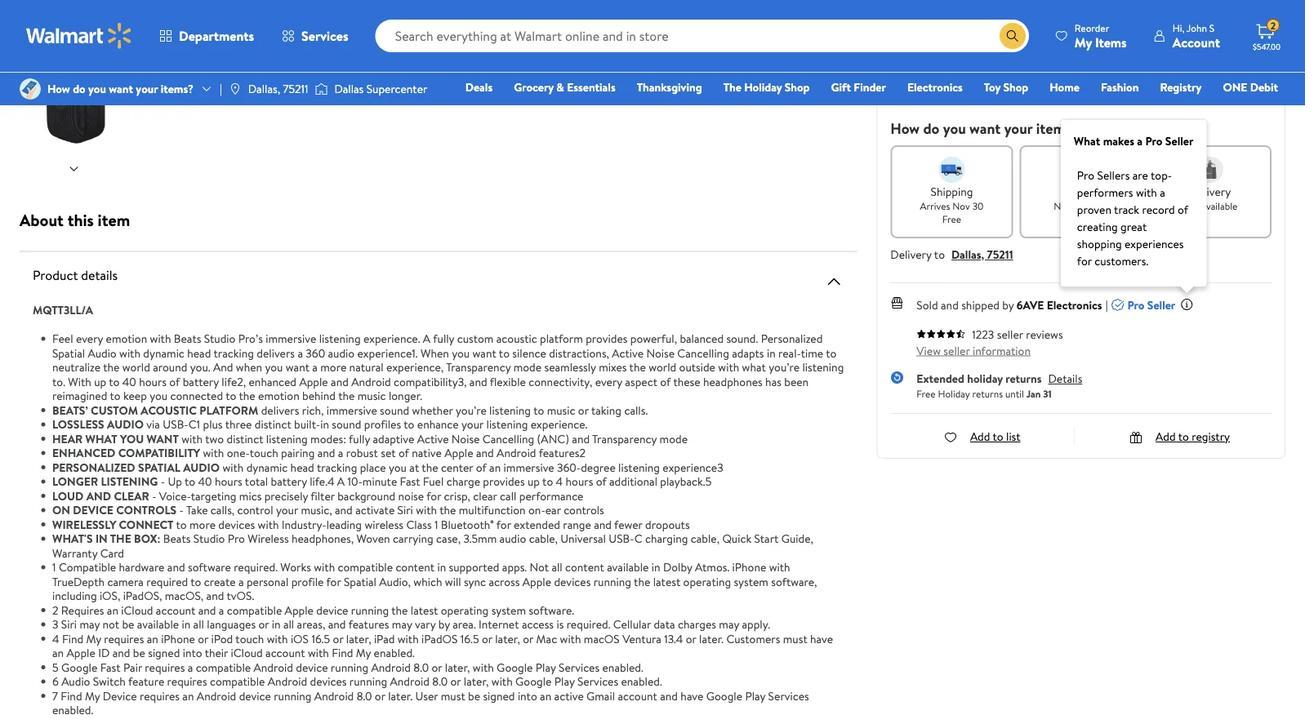 Task type: locate. For each thing, give the bounding box(es) containing it.
my left device
[[85, 688, 100, 704]]

cancelling up these
[[677, 345, 729, 361]]

siri right '3' on the left
[[61, 617, 77, 633]]

you down 3-year plan - $34.00 checkbox
[[943, 118, 966, 139]]

1 vertical spatial transparency
[[592, 431, 657, 447]]

1 horizontal spatial fast
[[400, 474, 420, 490]]

2 horizontal spatial account
[[618, 688, 657, 704]]

0 horizontal spatial delivery
[[891, 246, 932, 262]]

experience. up features2
[[531, 417, 588, 433]]

available down the intent image for delivery
[[1202, 199, 1238, 213]]

multifunction
[[459, 502, 526, 518]]

immersive up modes:
[[326, 402, 377, 418]]

and down 13.4
[[660, 688, 678, 704]]

item
[[98, 208, 130, 231]]

1 horizontal spatial seller
[[997, 327, 1023, 342]]

0 vertical spatial cancelling
[[677, 345, 729, 361]]

returns left 31
[[1006, 371, 1042, 387]]

wpp logo image
[[904, 14, 933, 43]]

been
[[784, 374, 809, 390]]

1 vertical spatial studio
[[193, 531, 225, 547]]

1 vertical spatial icloud
[[231, 645, 263, 661]]

a left robust
[[338, 445, 343, 461]]

1 horizontal spatial audio
[[500, 531, 526, 547]]

1
[[435, 517, 438, 533], [52, 560, 56, 575]]

profile
[[291, 574, 324, 590]]

transparency down custom
[[446, 359, 511, 375]]

0 vertical spatial plan
[[1033, 16, 1054, 32]]

range
[[563, 517, 591, 533]]

card
[[100, 545, 124, 561]]

carrying
[[393, 531, 434, 547]]

0 horizontal spatial add
[[946, 16, 967, 32]]

0 horizontal spatial fast
[[100, 660, 121, 676]]

1 inside feel every emotion with beats studio pro's immersive listening experience. a fully custom acoustic platform provides powerful, balanced sound. personalized spatial audio with dynamic head tracking delivers a 360 audio experience1. when you want to silence distractions, active noise cancelling adapts in real-time to neutralize the world around you. and when you want a more natural experience, transparency mode seamlessly mixes the world outside with what you're listening to. with up to 40 hours of battery life2, enhanced apple and android compatibility3, and flexible connectivity, every aspect of these headphones has been reimagined to keep you connected to the emotion behind the music longer. beats' custom acoustic platform delivers rich, immersive sound whether you're listening to music or taking calls. lossless audio via usb-c1 plus three distinct built-in sound profiles to enhance your listening experience. hear what you want with two distinct listening modes: fully adaptive active noise cancelling (anc) and transparency mode enhanced compatibility with one-touch pairing and a robust set of native apple and android features2 personalized spatial audio with dynamic head tracking place you at the center of an immersive 360-degree listening experience3 longer listening - up to 40 hours total battery life.4 a 10-minute fast fuel charge provides up to 4 hours of additional playback.5 loud and clear - voice-targeting mics precisely filter background noise for crisp, clear call performance on device controls - take calls, control your music, and activate siri with the multifunction on-ear controls wirelessly connect to more devices with industry-leading wireless class 1 bluetooth® for extended range and fewer dropouts
[[435, 517, 438, 533]]

0 horizontal spatial 2
[[52, 602, 58, 618]]

0 horizontal spatial emotion
[[106, 331, 147, 347]]

intent image for shipping image
[[939, 157, 965, 183]]

languages
[[207, 617, 256, 633]]

1 vertical spatial latest
[[411, 602, 438, 618]]

delivery inside delivery not available
[[1190, 184, 1231, 200]]

debit
[[1250, 79, 1278, 95]]

0 vertical spatial beats
[[174, 331, 201, 347]]

4.2984 stars out of 5, based on 1223 seller reviews element
[[917, 329, 966, 339]]

delivers up enhanced
[[257, 345, 295, 361]]

or right user
[[450, 674, 461, 690]]

0 vertical spatial 1
[[435, 517, 438, 533]]

- left "$34.00"
[[1027, 79, 1032, 95]]

you're
[[769, 359, 800, 375], [456, 402, 487, 418]]

walmart image
[[26, 23, 132, 49]]

0 vertical spatial transparency
[[446, 359, 511, 375]]

0 vertical spatial operating
[[683, 574, 731, 590]]

0 horizontal spatial audio
[[328, 345, 355, 361]]

0 vertical spatial account
[[156, 602, 195, 618]]

want
[[109, 81, 133, 97], [970, 118, 1001, 139], [473, 345, 496, 361], [286, 359, 310, 375]]

1 horizontal spatial you're
[[769, 359, 800, 375]]

audio
[[88, 345, 117, 361], [61, 674, 90, 690]]

3 may from the left
[[719, 617, 739, 633]]

experience. up experience,
[[363, 331, 420, 347]]

do for how do you want your item?
[[923, 118, 940, 139]]

pro inside beats studio pro wireless headphones, woven carrying case, 3.5mm audio cable, universal usb-c charging cable, quick start guide, warranty card
[[228, 531, 245, 547]]

the
[[110, 531, 131, 547]]

a left 10-
[[337, 474, 345, 490]]

plan for $45.00
[[1005, 53, 1026, 69]]

feel every emotion with beats studio pro's immersive listening experience. a fully custom acoustic platform provides powerful, balanced sound. personalized spatial audio with dynamic head tracking delivers a 360 audio experience1. when you want to silence distractions, active noise cancelling adapts in real-time to neutralize the world around you. and when you want a more natural experience, transparency mode seamlessly mixes the world outside with what you're listening to. with up to 40 hours of battery life2, enhanced apple and android compatibility3, and flexible connectivity, every aspect of these headphones has been reimagined to keep you connected to the emotion behind the music longer. beats' custom acoustic platform delivers rich, immersive sound whether you're listening to music or taking calls. lossless audio via usb-c1 plus three distinct built-in sound profiles to enhance your listening experience. hear what you want with two distinct listening modes: fully adaptive active noise cancelling (anc) and transparency mode enhanced compatibility with one-touch pairing and a robust set of native apple and android features2 personalized spatial audio with dynamic head tracking place you at the center of an immersive 360-degree listening experience3 longer listening - up to 40 hours total battery life.4 a 10-minute fast fuel charge provides up to 4 hours of additional playback.5 loud and clear - voice-targeting mics precisely filter background noise for crisp, clear call performance on device controls - take calls, control your music, and activate siri with the multifunction on-ear controls wirelessly connect to more devices with industry-leading wireless class 1 bluetooth® for extended range and fewer dropouts
[[52, 331, 844, 533]]

search icon image
[[1006, 29, 1019, 42]]

reorder my items
[[1075, 21, 1127, 51]]

1 vertical spatial touch
[[236, 631, 264, 647]]

delivery for not
[[1190, 184, 1231, 200]]

finder
[[854, 79, 886, 95]]

hours up controls
[[566, 474, 593, 490]]

emotion left rich,
[[258, 388, 300, 404]]

0 vertical spatial emotion
[[106, 331, 147, 347]]

0 horizontal spatial hours
[[139, 374, 167, 390]]

1 16.5 from the left
[[312, 631, 330, 647]]

account down the areas,
[[266, 645, 305, 661]]

one
[[1223, 79, 1248, 95]]

1 horizontal spatial 40
[[198, 474, 212, 490]]

registry link
[[1153, 78, 1209, 96]]

0 horizontal spatial battery
[[183, 374, 219, 390]]

devices up software.
[[554, 574, 591, 590]]

shop right toy at the right of page
[[1003, 79, 1029, 95]]

want
[[147, 431, 179, 447]]

running down ios
[[274, 688, 312, 704]]

2 vertical spatial devices
[[310, 674, 347, 690]]

1 horizontal spatial emotion
[[258, 388, 300, 404]]

 image for dallas supercenter
[[315, 81, 328, 97]]

holiday down "view seller information" link
[[938, 387, 970, 400]]

2 vertical spatial be
[[468, 688, 480, 704]]

1 inside 1 compatible hardware and software required. works with compatible content in supported apps. not all content available in dolby atmos. iphone with truedepth camera required to create a personal profile for spatial audio, which will sync across apple devices running the latest operating system software, including ios, ipados, macos, and tvos. 2 requires an icloud account and a compatible apple device running the latest operating system software. 3 siri may not be available in all languages or in all areas, and features may vary by area. internet access is required. cellular data charges may apply. 4 find my requires an iphone or ipod touch with ios 16.5 or later, ipad with ipados 16.5 or later, or mac with macos ventura 13.4 or later. customers must have an apple id and be signed into their icloud account with find my enabled. 5 google fast pair requires a compatible android device running android 8.0 or later, with google play services enabled. 6 audio switch feature requires compatible android devices running android 8.0 or later, with google play services enabled. 7 find my device requires an android device running android 8.0 or later. user must be signed into an active gmail account and have google play services enabled.
[[52, 560, 56, 575]]

2 horizontal spatial devices
[[554, 574, 591, 590]]

emotion
[[106, 331, 147, 347], [258, 388, 300, 404]]

touch right ipod
[[236, 631, 264, 647]]

life.4
[[310, 474, 334, 490]]

pro's
[[238, 331, 263, 347]]

area.
[[453, 617, 476, 633]]

these
[[673, 374, 701, 390]]

later.
[[699, 631, 724, 647], [388, 688, 413, 704]]

 image
[[20, 78, 41, 100], [315, 81, 328, 97]]

1 horizontal spatial experience.
[[531, 417, 588, 433]]

product details image
[[824, 272, 844, 292]]

an right feature
[[182, 688, 194, 704]]

holiday inside extended holiday returns details free holiday returns until jan 31
[[938, 387, 970, 400]]

1 horizontal spatial tracking
[[317, 459, 357, 475]]

audio inside feel every emotion with beats studio pro's immersive listening experience. a fully custom acoustic platform provides powerful, balanced sound. personalized spatial audio with dynamic head tracking delivers a 360 audio experience1. when you want to silence distractions, active noise cancelling adapts in real-time to neutralize the world around you. and when you want a more natural experience, transparency mode seamlessly mixes the world outside with what you're listening to. with up to 40 hours of battery life2, enhanced apple and android compatibility3, and flexible connectivity, every aspect of these headphones has been reimagined to keep you connected to the emotion behind the music longer. beats' custom acoustic platform delivers rich, immersive sound whether you're listening to music or taking calls. lossless audio via usb-c1 plus three distinct built-in sound profiles to enhance your listening experience. hear what you want with two distinct listening modes: fully adaptive active noise cancelling (anc) and transparency mode enhanced compatibility with one-touch pairing and a robust set of native apple and android features2 personalized spatial audio with dynamic head tracking place you at the center of an immersive 360-degree listening experience3 longer listening - up to 40 hours total battery life.4 a 10-minute fast fuel charge provides up to 4 hours of additional playback.5 loud and clear - voice-targeting mics precisely filter background noise for crisp, clear call performance on device controls - take calls, control your music, and activate siri with the multifunction on-ear controls wirelessly connect to more devices with industry-leading wireless class 1 bluetooth® for extended range and fewer dropouts
[[328, 345, 355, 361]]

immersive right pro's
[[266, 331, 316, 347]]

immersive
[[266, 331, 316, 347], [326, 402, 377, 418], [504, 459, 554, 475]]

services up dallas
[[301, 27, 348, 45]]

- left the voice-
[[152, 488, 156, 504]]

0 horizontal spatial 1
[[52, 560, 56, 575]]

noise up center
[[452, 431, 480, 447]]

compatible down ipod
[[196, 660, 251, 676]]

0 vertical spatial up
[[94, 374, 106, 390]]

account
[[1173, 33, 1220, 51]]

1 may from the left
[[80, 617, 100, 633]]

1 horizontal spatial content
[[565, 560, 604, 575]]

- left $45.00
[[1028, 53, 1033, 69]]

1 vertical spatial required.
[[567, 617, 611, 633]]

2 content from the left
[[565, 560, 604, 575]]

1 horizontal spatial siri
[[397, 502, 413, 518]]

available inside pickup not available
[[1073, 199, 1109, 213]]

a left the 'their'
[[188, 660, 193, 676]]

1 horizontal spatial transparency
[[592, 431, 657, 447]]

great
[[1121, 219, 1147, 235]]

touch up total
[[250, 445, 278, 461]]

provides up the mixes
[[586, 331, 628, 347]]

in down macos,
[[182, 617, 191, 633]]

universal
[[561, 531, 606, 547]]

0 vertical spatial a
[[423, 331, 431, 347]]

free inside shipping arrives nov 30 free
[[942, 212, 961, 226]]

a right makes
[[1137, 133, 1143, 149]]

0 horizontal spatial not
[[530, 560, 549, 575]]

set
[[381, 445, 396, 461]]

0 vertical spatial devices
[[218, 517, 255, 533]]

siri up carrying
[[397, 502, 413, 518]]

reviews
[[1026, 327, 1063, 342]]

0 horizontal spatial devices
[[218, 517, 255, 533]]

available up 'creating'
[[1073, 199, 1109, 213]]

not inside 1 compatible hardware and software required. works with compatible content in supported apps. not all content available in dolby atmos. iphone with truedepth camera required to create a personal profile for spatial audio, which will sync across apple devices running the latest operating system software, including ios, ipados, macos, and tvos. 2 requires an icloud account and a compatible apple device running the latest operating system software. 3 siri may not be available in all languages or in all areas, and features may vary by area. internet access is required. cellular data charges may apply. 4 find my requires an iphone or ipod touch with ios 16.5 or later, ipad with ipados 16.5 or later, or mac with macos ventura 13.4 or later. customers must have an apple id and be signed into their icloud account with find my enabled. 5 google fast pair requires a compatible android device running android 8.0 or later, with google play services enabled. 6 audio switch feature requires compatible android devices running android 8.0 or later, with google play services enabled. 7 find my device requires an android device running android 8.0 or later. user must be signed into an active gmail account and have google play services enabled.
[[530, 560, 549, 575]]

my inside reorder my items
[[1075, 33, 1092, 51]]

ios,
[[100, 588, 120, 604]]

2 shop from the left
[[1003, 79, 1029, 95]]

1 right class
[[435, 517, 438, 533]]

1 horizontal spatial dallas,
[[952, 246, 984, 262]]

in down case,
[[437, 560, 446, 575]]

2 vertical spatial plan
[[1004, 79, 1025, 95]]

free down view
[[917, 387, 936, 400]]

experience.
[[363, 331, 420, 347], [531, 417, 588, 433]]

view seller information
[[917, 342, 1031, 358]]

play down mac
[[536, 660, 556, 676]]

4 inside feel every emotion with beats studio pro's immersive listening experience. a fully custom acoustic platform provides powerful, balanced sound. personalized spatial audio with dynamic head tracking delivers a 360 audio experience1. when you want to silence distractions, active noise cancelling adapts in real-time to neutralize the world around you. and when you want a more natural experience, transparency mode seamlessly mixes the world outside with what you're listening to. with up to 40 hours of battery life2, enhanced apple and android compatibility3, and flexible connectivity, every aspect of these headphones has been reimagined to keep you connected to the emotion behind the music longer. beats' custom acoustic platform delivers rich, immersive sound whether you're listening to music or taking calls. lossless audio via usb-c1 plus three distinct built-in sound profiles to enhance your listening experience. hear what you want with two distinct listening modes: fully adaptive active noise cancelling (anc) and transparency mode enhanced compatibility with one-touch pairing and a robust set of native apple and android features2 personalized spatial audio with dynamic head tracking place you at the center of an immersive 360-degree listening experience3 longer listening - up to 40 hours total battery life.4 a 10-minute fast fuel charge provides up to 4 hours of additional playback.5 loud and clear - voice-targeting mics precisely filter background noise for crisp, clear call performance on device controls - take calls, control your music, and activate siri with the multifunction on-ear controls wirelessly connect to more devices with industry-leading wireless class 1 bluetooth® for extended range and fewer dropouts
[[556, 474, 563, 490]]

0 vertical spatial noise
[[646, 345, 675, 361]]

360-
[[557, 459, 581, 475]]

distinct right two
[[227, 431, 263, 447]]

add for add to registry
[[1156, 429, 1176, 445]]

studio inside feel every emotion with beats studio pro's immersive listening experience. a fully custom acoustic platform provides powerful, balanced sound. personalized spatial audio with dynamic head tracking delivers a 360 audio experience1. when you want to silence distractions, active noise cancelling adapts in real-time to neutralize the world around you. and when you want a more natural experience, transparency mode seamlessly mixes the world outside with what you're listening to. with up to 40 hours of battery life2, enhanced apple and android compatibility3, and flexible connectivity, every aspect of these headphones has been reimagined to keep you connected to the emotion behind the music longer. beats' custom acoustic platform delivers rich, immersive sound whether you're listening to music or taking calls. lossless audio via usb-c1 plus three distinct built-in sound profiles to enhance your listening experience. hear what you want with two distinct listening modes: fully adaptive active noise cancelling (anc) and transparency mode enhanced compatibility with one-touch pairing and a robust set of native apple and android features2 personalized spatial audio with dynamic head tracking place you at the center of an immersive 360-degree listening experience3 longer listening - up to 40 hours total battery life.4 a 10-minute fast fuel charge provides up to 4 hours of additional playback.5 loud and clear - voice-targeting mics precisely filter background noise for crisp, clear call performance on device controls - take calls, control your music, and activate siri with the multifunction on-ear controls wirelessly connect to more devices with industry-leading wireless class 1 bluetooth® for extended range and fewer dropouts
[[204, 331, 236, 347]]

seller up top-
[[1165, 133, 1194, 149]]

0 vertical spatial how
[[47, 81, 70, 97]]

be right the not
[[122, 617, 134, 633]]

siri inside feel every emotion with beats studio pro's immersive listening experience. a fully custom acoustic platform provides powerful, balanced sound. personalized spatial audio with dynamic head tracking delivers a 360 audio experience1. when you want to silence distractions, active noise cancelling adapts in real-time to neutralize the world around you. and when you want a more natural experience, transparency mode seamlessly mixes the world outside with what you're listening to. with up to 40 hours of battery life2, enhanced apple and android compatibility3, and flexible connectivity, every aspect of these headphones has been reimagined to keep you connected to the emotion behind the music longer. beats' custom acoustic platform delivers rich, immersive sound whether you're listening to music or taking calls. lossless audio via usb-c1 plus three distinct built-in sound profiles to enhance your listening experience. hear what you want with two distinct listening modes: fully adaptive active noise cancelling (anc) and transparency mode enhanced compatibility with one-touch pairing and a robust set of native apple and android features2 personalized spatial audio with dynamic head tracking place you at the center of an immersive 360-degree listening experience3 longer listening - up to 40 hours total battery life.4 a 10-minute fast fuel charge provides up to 4 hours of additional playback.5 loud and clear - voice-targeting mics precisely filter background noise for crisp, clear call performance on device controls - take calls, control your music, and activate siri with the multifunction on-ear controls wirelessly connect to more devices with industry-leading wireless class 1 bluetooth® for extended range and fewer dropouts
[[397, 502, 413, 518]]

a up experience,
[[423, 331, 431, 347]]

7
[[52, 688, 58, 704]]

1 horizontal spatial add
[[970, 429, 990, 445]]

4 inside 1 compatible hardware and software required. works with compatible content in supported apps. not all content available in dolby atmos. iphone with truedepth camera required to create a personal profile for spatial audio, which will sync across apple devices running the latest operating system software, including ios, ipados, macos, and tvos. 2 requires an icloud account and a compatible apple device running the latest operating system software. 3 siri may not be available in all languages or in all areas, and features may vary by area. internet access is required. cellular data charges may apply. 4 find my requires an iphone or ipod touch with ios 16.5 or later, ipad with ipados 16.5 or later, or mac with macos ventura 13.4 or later. customers must have an apple id and be signed into their icloud account with find my enabled. 5 google fast pair requires a compatible android device running android 8.0 or later, with google play services enabled. 6 audio switch feature requires compatible android devices running android 8.0 or later, with google play services enabled. 7 find my device requires an android device running android 8.0 or later. user must be signed into an active gmail account and have google play services enabled.
[[52, 631, 59, 647]]

0 horizontal spatial signed
[[148, 645, 180, 661]]

fast left pair
[[100, 660, 121, 676]]

0 vertical spatial year
[[981, 53, 1002, 69]]

how for how do you want your item?
[[891, 118, 920, 139]]

requires up pair
[[104, 631, 144, 647]]

1 horizontal spatial |
[[1106, 297, 1108, 313]]

audio inside feel every emotion with beats studio pro's immersive listening experience. a fully custom acoustic platform provides powerful, balanced sound. personalized spatial audio with dynamic head tracking delivers a 360 audio experience1. when you want to silence distractions, active noise cancelling adapts in real-time to neutralize the world around you. and when you want a more natural experience, transparency mode seamlessly mixes the world outside with what you're listening to. with up to 40 hours of battery life2, enhanced apple and android compatibility3, and flexible connectivity, every aspect of these headphones has been reimagined to keep you connected to the emotion behind the music longer. beats' custom acoustic platform delivers rich, immersive sound whether you're listening to music or taking calls. lossless audio via usb-c1 plus three distinct built-in sound profiles to enhance your listening experience. hear what you want with two distinct listening modes: fully adaptive active noise cancelling (anc) and transparency mode enhanced compatibility with one-touch pairing and a robust set of native apple and android features2 personalized spatial audio with dynamic head tracking place you at the center of an immersive 360-degree listening experience3 longer listening - up to 40 hours total battery life.4 a 10-minute fast fuel charge provides up to 4 hours of additional playback.5 loud and clear - voice-targeting mics precisely filter background noise for crisp, clear call performance on device controls - take calls, control your music, and activate siri with the multifunction on-ear controls wirelessly connect to more devices with industry-leading wireless class 1 bluetooth® for extended range and fewer dropouts
[[88, 345, 117, 361]]

class
[[406, 517, 432, 533]]

performance
[[519, 488, 584, 504]]

sellers
[[1097, 168, 1130, 184]]

which
[[414, 574, 442, 590]]

2 vertical spatial device
[[239, 688, 271, 704]]

1 vertical spatial delivery
[[891, 246, 932, 262]]

intent image for pickup image
[[1068, 157, 1094, 183]]

8.0 left user
[[357, 688, 372, 704]]

creating
[[1077, 219, 1118, 235]]

free for shipping
[[942, 212, 961, 226]]

customers.
[[1095, 253, 1148, 269]]

provides up multifunction
[[483, 474, 525, 490]]

2 horizontal spatial immersive
[[504, 459, 554, 475]]

0 vertical spatial signed
[[148, 645, 180, 661]]

and up macos,
[[167, 560, 185, 575]]

dallas,
[[248, 81, 280, 97], [952, 246, 984, 262]]

gift finder link
[[824, 78, 894, 96]]

do down walmart image
[[73, 81, 86, 97]]

0 vertical spatial fast
[[400, 474, 420, 490]]

an
[[489, 459, 501, 475], [107, 602, 118, 618], [147, 631, 158, 647], [52, 645, 64, 661], [182, 688, 194, 704], [540, 688, 552, 704]]

 image
[[229, 82, 242, 96]]

beats inside feel every emotion with beats studio pro's immersive listening experience. a fully custom acoustic platform provides powerful, balanced sound. personalized spatial audio with dynamic head tracking delivers a 360 audio experience1. when you want to silence distractions, active noise cancelling adapts in real-time to neutralize the world around you. and when you want a more natural experience, transparency mode seamlessly mixes the world outside with what you're listening to. with up to 40 hours of battery life2, enhanced apple and android compatibility3, and flexible connectivity, every aspect of these headphones has been reimagined to keep you connected to the emotion behind the music longer. beats' custom acoustic platform delivers rich, immersive sound whether you're listening to music or taking calls. lossless audio via usb-c1 plus three distinct built-in sound profiles to enhance your listening experience. hear what you want with two distinct listening modes: fully adaptive active noise cancelling (anc) and transparency mode enhanced compatibility with one-touch pairing and a robust set of native apple and android features2 personalized spatial audio with dynamic head tracking place you at the center of an immersive 360-degree listening experience3 longer listening - up to 40 hours total battery life.4 a 10-minute fast fuel charge provides up to 4 hours of additional playback.5 loud and clear - voice-targeting mics precisely filter background noise for crisp, clear call performance on device controls - take calls, control your music, and activate siri with the multifunction on-ear controls wirelessly connect to more devices with industry-leading wireless class 1 bluetooth® for extended range and fewer dropouts
[[174, 331, 201, 347]]

pro
[[1145, 133, 1163, 149], [1077, 168, 1094, 184], [1128, 297, 1145, 313], [228, 531, 245, 547]]

1 content from the left
[[396, 560, 435, 575]]

1 horizontal spatial delivery
[[1190, 184, 1231, 200]]

id
[[98, 645, 110, 661]]

0 horizontal spatial world
[[122, 359, 150, 375]]

electronics left "3-"
[[907, 79, 963, 95]]

spatial inside feel every emotion with beats studio pro's immersive listening experience. a fully custom acoustic platform provides powerful, balanced sound. personalized spatial audio with dynamic head tracking delivers a 360 audio experience1. when you want to silence distractions, active noise cancelling adapts in real-time to neutralize the world around you. and when you want a more natural experience, transparency mode seamlessly mixes the world outside with what you're listening to. with up to 40 hours of battery life2, enhanced apple and android compatibility3, and flexible connectivity, every aspect of these headphones has been reimagined to keep you connected to the emotion behind the music longer. beats' custom acoustic platform delivers rich, immersive sound whether you're listening to music or taking calls. lossless audio via usb-c1 plus three distinct built-in sound profiles to enhance your listening experience. hear what you want with two distinct listening modes: fully adaptive active noise cancelling (anc) and transparency mode enhanced compatibility with one-touch pairing and a robust set of native apple and android features2 personalized spatial audio with dynamic head tracking place you at the center of an immersive 360-degree listening experience3 longer listening - up to 40 hours total battery life.4 a 10-minute fast fuel charge provides up to 4 hours of additional playback.5 loud and clear - voice-targeting mics precisely filter background noise for crisp, clear call performance on device controls - take calls, control your music, and activate siri with the multifunction on-ear controls wirelessly connect to more devices with industry-leading wireless class 1 bluetooth® for extended range and fewer dropouts
[[52, 345, 85, 361]]

studio up 'and'
[[204, 331, 236, 347]]

1 horizontal spatial world
[[649, 359, 676, 375]]

0 horizontal spatial spatial
[[52, 345, 85, 361]]

seller right the 1223
[[997, 327, 1023, 342]]

charge
[[447, 474, 480, 490]]

1 shop from the left
[[785, 79, 810, 95]]

siri inside 1 compatible hardware and software required. works with compatible content in supported apps. not all content available in dolby atmos. iphone with truedepth camera required to create a personal profile for spatial audio, which will sync across apple devices running the latest operating system software, including ios, ipados, macos, and tvos. 2 requires an icloud account and a compatible apple device running the latest operating system software. 3 siri may not be available in all languages or in all areas, and features may vary by area. internet access is required. cellular data charges may apply. 4 find my requires an iphone or ipod touch with ios 16.5 or later, ipad with ipados 16.5 or later, or mac with macos ventura 13.4 or later. customers must have an apple id and be signed into their icloud account with find my enabled. 5 google fast pair requires a compatible android device running android 8.0 or later, with google play services enabled. 6 audio switch feature requires compatible android devices running android 8.0 or later, with google play services enabled. 7 find my device requires an android device running android 8.0 or later. user must be signed into an active gmail account and have google play services enabled.
[[61, 617, 77, 633]]

compatible
[[338, 560, 393, 575], [227, 602, 282, 618], [196, 660, 251, 676], [210, 674, 265, 690]]

1 cable, from the left
[[529, 531, 558, 547]]

gmail
[[587, 688, 615, 704]]

pro inside pro sellers are top- performers with a proven track record of creating great shopping experiences for customers.
[[1077, 168, 1094, 184]]

1 vertical spatial device
[[296, 660, 328, 676]]

returns
[[1006, 371, 1042, 387], [972, 387, 1003, 400]]

services
[[301, 27, 348, 45], [559, 660, 600, 676], [577, 674, 618, 690], [768, 688, 809, 704]]

0 vertical spatial do
[[73, 81, 86, 97]]

not inside pickup not available
[[1054, 199, 1070, 213]]

plan right search icon at the right of the page
[[1033, 16, 1054, 32]]

1 world from the left
[[122, 359, 150, 375]]

fully right modes:
[[349, 431, 370, 447]]

world down powerful,
[[649, 359, 676, 375]]

signed up feature
[[148, 645, 180, 661]]

5
[[52, 660, 59, 676]]

running up cellular
[[594, 574, 631, 590]]

has
[[765, 374, 782, 390]]

outside
[[679, 359, 716, 375]]

essentials
[[567, 79, 616, 95]]

the
[[723, 79, 742, 95]]

1 vertical spatial 4
[[52, 631, 59, 647]]

devices inside feel every emotion with beats studio pro's immersive listening experience. a fully custom acoustic platform provides powerful, balanced sound. personalized spatial audio with dynamic head tracking delivers a 360 audio experience1. when you want to silence distractions, active noise cancelling adapts in real-time to neutralize the world around you. and when you want a more natural experience, transparency mode seamlessly mixes the world outside with what you're listening to. with up to 40 hours of battery life2, enhanced apple and android compatibility3, and flexible connectivity, every aspect of these headphones has been reimagined to keep you connected to the emotion behind the music longer. beats' custom acoustic platform delivers rich, immersive sound whether you're listening to music or taking calls. lossless audio via usb-c1 plus three distinct built-in sound profiles to enhance your listening experience. hear what you want with two distinct listening modes: fully adaptive active noise cancelling (anc) and transparency mode enhanced compatibility with one-touch pairing and a robust set of native apple and android features2 personalized spatial audio with dynamic head tracking place you at the center of an immersive 360-degree listening experience3 longer listening - up to 40 hours total battery life.4 a 10-minute fast fuel charge provides up to 4 hours of additional playback.5 loud and clear - voice-targeting mics precisely filter background noise for crisp, clear call performance on device controls - take calls, control your music, and activate siri with the multifunction on-ear controls wirelessly connect to more devices with industry-leading wireless class 1 bluetooth® for extended range and fewer dropouts
[[218, 517, 255, 533]]

compatibility3,
[[394, 374, 467, 390]]

1 horizontal spatial 2
[[1271, 19, 1276, 32]]

fast inside feel every emotion with beats studio pro's immersive listening experience. a fully custom acoustic platform provides powerful, balanced sound. personalized spatial audio with dynamic head tracking delivers a 360 audio experience1. when you want to silence distractions, active noise cancelling adapts in real-time to neutralize the world around you. and when you want a more natural experience, transparency mode seamlessly mixes the world outside with what you're listening to. with up to 40 hours of battery life2, enhanced apple and android compatibility3, and flexible connectivity, every aspect of these headphones has been reimagined to keep you connected to the emotion behind the music longer. beats' custom acoustic platform delivers rich, immersive sound whether you're listening to music or taking calls. lossless audio via usb-c1 plus three distinct built-in sound profiles to enhance your listening experience. hear what you want with two distinct listening modes: fully adaptive active noise cancelling (anc) and transparency mode enhanced compatibility with one-touch pairing and a robust set of native apple and android features2 personalized spatial audio with dynamic head tracking place you at the center of an immersive 360-degree listening experience3 longer listening - up to 40 hours total battery life.4 a 10-minute fast fuel charge provides up to 4 hours of additional playback.5 loud and clear - voice-targeting mics precisely filter background noise for crisp, clear call performance on device controls - take calls, control your music, and activate siri with the multifunction on-ear controls wirelessly connect to more devices with industry-leading wireless class 1 bluetooth® for extended range and fewer dropouts
[[400, 474, 420, 490]]

and right center
[[476, 445, 494, 461]]

1 horizontal spatial icloud
[[231, 645, 263, 661]]

not inside delivery not available
[[1183, 199, 1200, 213]]

1 vertical spatial 1
[[52, 560, 56, 575]]

jan
[[1027, 387, 1041, 400]]

gift
[[831, 79, 851, 95]]

1 horizontal spatial battery
[[271, 474, 307, 490]]

3-
[[971, 79, 980, 95]]

how for how do you want your items?
[[47, 81, 70, 97]]

or right 'area.'
[[482, 631, 492, 647]]

1 horizontal spatial dynamic
[[246, 459, 288, 475]]

shop left gift
[[785, 79, 810, 95]]

2 horizontal spatial may
[[719, 617, 739, 633]]

view
[[917, 342, 941, 358]]

active up aspect
[[612, 345, 644, 361]]

deals link
[[458, 78, 500, 96]]

toy shop
[[984, 79, 1029, 95]]

device down profile
[[316, 602, 348, 618]]

2 cable, from the left
[[691, 531, 720, 547]]

audio left via
[[107, 417, 144, 433]]

do
[[73, 81, 86, 97], [923, 118, 940, 139]]

items?
[[161, 81, 194, 97]]

1 horizontal spatial not
[[1054, 199, 1070, 213]]

guide,
[[782, 531, 813, 547]]

pro down customers.
[[1128, 297, 1145, 313]]

free inside extended holiday returns details free holiday returns until jan 31
[[917, 387, 936, 400]]

mode
[[514, 359, 542, 375], [660, 431, 688, 447]]

apply.
[[742, 617, 770, 633]]

targeting
[[191, 488, 236, 504]]

about
[[20, 208, 64, 231]]

active down 'whether'
[[417, 431, 449, 447]]

1 vertical spatial signed
[[483, 688, 515, 704]]

8.0 up user
[[414, 660, 429, 676]]

controls
[[116, 502, 177, 518]]

do down electronics link
[[923, 118, 940, 139]]

8.0 down ipados
[[432, 674, 448, 690]]

1 horizontal spatial signed
[[483, 688, 515, 704]]

1 horizontal spatial up
[[528, 474, 540, 490]]

0 vertical spatial 75211
[[283, 81, 308, 97]]

electronics
[[907, 79, 963, 95], [1047, 297, 1102, 313]]

device down languages
[[239, 688, 271, 704]]

4-
[[971, 53, 981, 69]]

of left additional
[[596, 474, 607, 490]]

seller for view
[[944, 342, 970, 358]]

device down ios
[[296, 660, 328, 676]]

john
[[1187, 21, 1207, 35]]

fuel
[[423, 474, 444, 490]]

be
[[122, 617, 134, 633], [133, 645, 145, 661], [468, 688, 480, 704]]

1 vertical spatial by
[[438, 617, 450, 633]]

extended
[[917, 371, 965, 387]]

0 horizontal spatial every
[[76, 331, 103, 347]]

android
[[351, 374, 391, 390], [497, 445, 536, 461], [254, 660, 293, 676], [371, 660, 411, 676], [268, 674, 307, 690], [390, 674, 430, 690], [197, 688, 236, 704], [314, 688, 354, 704]]

1 horizontal spatial account
[[266, 645, 305, 661]]

this
[[68, 208, 94, 231]]

degree
[[581, 459, 616, 475]]

battery left the life2,
[[183, 374, 219, 390]]

sound up adaptive
[[380, 402, 409, 418]]

in
[[95, 531, 108, 547]]

pro seller info image
[[1181, 298, 1194, 311]]

delivery down the intent image for delivery
[[1190, 184, 1231, 200]]

2 may from the left
[[392, 617, 412, 633]]

software
[[188, 560, 231, 575]]

1 vertical spatial siri
[[61, 617, 77, 633]]

box:
[[134, 531, 160, 547]]

pair
[[123, 660, 142, 676]]

to inside 1 compatible hardware and software required. works with compatible content in supported apps. not all content available in dolby atmos. iphone with truedepth camera required to create a personal profile for spatial audio, which will sync across apple devices running the latest operating system software, including ios, ipados, macos, and tvos. 2 requires an icloud account and a compatible apple device running the latest operating system software. 3 siri may not be available in all languages or in all areas, and features may vary by area. internet access is required. cellular data charges may apply. 4 find my requires an iphone or ipod touch with ios 16.5 or later, ipad with ipados 16.5 or later, or mac with macos ventura 13.4 or later. customers must have an apple id and be signed into their icloud account with find my enabled. 5 google fast pair requires a compatible android device running android 8.0 or later, with google play services enabled. 6 audio switch feature requires compatible android devices running android 8.0 or later, with google play services enabled. 7 find my device requires an android device running android 8.0 or later. user must be signed into an active gmail account and have google play services enabled.
[[191, 574, 201, 590]]

| right items?
[[220, 81, 222, 97]]

audio right 360
[[328, 345, 355, 361]]

ventura
[[623, 631, 662, 647]]

beats up you.
[[174, 331, 201, 347]]

on-
[[529, 502, 545, 518]]

connectivity,
[[529, 374, 592, 390]]

0 horizontal spatial usb-
[[163, 417, 188, 433]]

listening
[[319, 331, 361, 347], [802, 359, 844, 375], [489, 402, 531, 418], [486, 417, 528, 433], [266, 431, 308, 447], [618, 459, 660, 475]]

beats studio pro wireless headphones - deep brown image
[[231, 0, 754, 113]]

2 horizontal spatial not
[[1183, 199, 1200, 213]]

0 horizontal spatial siri
[[61, 617, 77, 633]]

thanksgiving link
[[630, 78, 710, 96]]

0 horizontal spatial experience.
[[363, 331, 420, 347]]

and left tvos.
[[206, 588, 224, 604]]

across
[[489, 574, 520, 590]]

1 horizontal spatial free
[[942, 212, 961, 226]]

transparency down calls.
[[592, 431, 657, 447]]

and left flexible
[[470, 374, 487, 390]]

spatial up the to.
[[52, 345, 85, 361]]

do for how do you want your items?
[[73, 81, 86, 97]]



Task type: vqa. For each thing, say whether or not it's contained in the screenshot.


Task type: describe. For each thing, give the bounding box(es) containing it.
0 horizontal spatial dallas,
[[248, 81, 280, 97]]

s
[[1210, 21, 1215, 35]]

of right set
[[399, 445, 409, 461]]

switch
[[93, 674, 126, 690]]

google down customers
[[706, 688, 743, 704]]

0 vertical spatial you're
[[769, 359, 800, 375]]

what's
[[52, 531, 93, 547]]

what
[[742, 359, 766, 375]]

reorder
[[1075, 21, 1110, 35]]

audio inside 1 compatible hardware and software required. works with compatible content in supported apps. not all content available in dolby atmos. iphone with truedepth camera required to create a personal profile for spatial audio, which will sync across apple devices running the latest operating system software, including ios, ipados, macos, and tvos. 2 requires an icloud account and a compatible apple device running the latest operating system software. 3 siri may not be available in all languages or in all areas, and features may vary by area. internet access is required. cellular data charges may apply. 4 find my requires an iphone or ipod touch with ios 16.5 or later, ipad with ipados 16.5 or later, or mac with macos ventura 13.4 or later. customers must have an apple id and be signed into their icloud account with find my enabled. 5 google fast pair requires a compatible android device running android 8.0 or later, with google play services enabled. 6 audio switch feature requires compatible android devices running android 8.0 or later, with google play services enabled. 7 find my device requires an android device running android 8.0 or later. user must be signed into an active gmail account and have google play services enabled.
[[61, 674, 90, 690]]

1223
[[972, 327, 994, 342]]

2 world from the left
[[649, 359, 676, 375]]

1 vertical spatial have
[[681, 688, 704, 704]]

0 horizontal spatial must
[[441, 688, 465, 704]]

experiences
[[1125, 236, 1184, 252]]

music,
[[301, 502, 332, 518]]

the right behind
[[338, 388, 355, 404]]

studio inside beats studio pro wireless headphones, woven carrying case, 3.5mm audio cable, universal usb-c charging cable, quick start guide, warranty card
[[193, 531, 225, 547]]

1 horizontal spatial devices
[[310, 674, 347, 690]]

seller for 1223
[[997, 327, 1023, 342]]

platform
[[200, 402, 258, 418]]

audio,
[[379, 574, 411, 590]]

fashion link
[[1094, 78, 1146, 96]]

add a protection plan what's covered
[[946, 16, 1136, 32]]

fast inside 1 compatible hardware and software required. works with compatible content in supported apps. not all content available in dolby atmos. iphone with truedepth camera required to create a personal profile for spatial audio, which will sync across apple devices running the latest operating system software, including ios, ipados, macos, and tvos. 2 requires an icloud account and a compatible apple device running the latest operating system software. 3 siri may not be available in all languages or in all areas, and features may vary by area. internet access is required. cellular data charges may apply. 4 find my requires an iphone or ipod touch with ios 16.5 or later, ipad with ipados 16.5 or later, or mac with macos ventura 13.4 or later. customers must have an apple id and be signed into their icloud account with find my enabled. 5 google fast pair requires a compatible android device running android 8.0 or later, with google play services enabled. 6 audio switch feature requires compatible android devices running android 8.0 or later, with google play services enabled. 7 find my device requires an android device running android 8.0 or later. user must be signed into an active gmail account and have google play services enabled.
[[100, 660, 121, 676]]

1 vertical spatial up
[[528, 474, 540, 490]]

experience3
[[663, 459, 723, 475]]

running down features
[[331, 660, 369, 676]]

1 vertical spatial noise
[[452, 431, 480, 447]]

apple up the charge
[[445, 445, 473, 461]]

wirelessly
[[52, 517, 116, 533]]

modes:
[[310, 431, 346, 447]]

departments button
[[145, 16, 268, 56]]

1 vertical spatial iphone
[[161, 631, 195, 647]]

a right create
[[238, 574, 244, 590]]

1 horizontal spatial system
[[734, 574, 769, 590]]

Search search field
[[375, 20, 1029, 52]]

0 vertical spatial be
[[122, 617, 134, 633]]

fewer
[[614, 517, 643, 533]]

3-Year plan - $34.00 checkbox
[[946, 80, 961, 95]]

compatible down woven
[[338, 560, 393, 575]]

software,
[[771, 574, 817, 590]]

apps.
[[502, 560, 527, 575]]

available down the ipados, in the bottom of the page
[[137, 617, 179, 633]]

1 vertical spatial cancelling
[[483, 431, 534, 447]]

google left active
[[515, 674, 552, 690]]

and right id
[[112, 645, 130, 661]]

two
[[205, 431, 224, 447]]

delivery for to
[[891, 246, 932, 262]]

grocery & essentials
[[514, 79, 616, 95]]

for down call
[[496, 517, 511, 533]]

what's covered button
[[1061, 16, 1136, 32]]

1 horizontal spatial hours
[[215, 474, 242, 490]]

of right center
[[476, 459, 487, 475]]

an up feature
[[147, 631, 158, 647]]

walmart+ link
[[1222, 101, 1286, 119]]

and left natural
[[331, 374, 349, 390]]

life2,
[[222, 374, 246, 390]]

toy shop link
[[977, 78, 1036, 96]]

1 horizontal spatial must
[[783, 631, 808, 647]]

0 vertical spatial iphone
[[732, 560, 766, 575]]

available down c on the left
[[607, 560, 649, 575]]

headphones
[[703, 374, 763, 390]]

of up acoustic
[[169, 374, 180, 390]]

for inside 1 compatible hardware and software required. works with compatible content in supported apps. not all content available in dolby atmos. iphone with truedepth camera required to create a personal profile for spatial audio, which will sync across apple devices running the latest operating system software, including ios, ipados, macos, and tvos. 2 requires an icloud account and a compatible apple device running the latest operating system software. 3 siri may not be available in all languages or in all areas, and features may vary by area. internet access is required. cellular data charges may apply. 4 find my requires an iphone or ipod touch with ios 16.5 or later, ipad with ipados 16.5 or later, or mac with macos ventura 13.4 or later. customers must have an apple id and be signed into their icloud account with find my enabled. 5 google fast pair requires a compatible android device running android 8.0 or later, with google play services enabled. 6 audio switch feature requires compatible android devices running android 8.0 or later, with google play services enabled. 7 find my device requires an android device running android 8.0 or later. user must be signed into an active gmail account and have google play services enabled.
[[326, 574, 341, 590]]

play down customers
[[745, 688, 766, 704]]

1 vertical spatial electronics
[[1047, 297, 1102, 313]]

running down ipad
[[349, 674, 387, 690]]

0 horizontal spatial all
[[193, 617, 204, 633]]

truedepth
[[52, 574, 105, 590]]

requires down pair
[[140, 688, 180, 704]]

1 horizontal spatial a
[[423, 331, 431, 347]]

services down macos
[[577, 674, 618, 690]]

usb- inside feel every emotion with beats studio pro's immersive listening experience. a fully custom acoustic platform provides powerful, balanced sound. personalized spatial audio with dynamic head tracking delivers a 360 audio experience1. when you want to silence distractions, active noise cancelling adapts in real-time to neutralize the world around you. and when you want a more natural experience, transparency mode seamlessly mixes the world outside with what you're listening to. with up to 40 hours of battery life2, enhanced apple and android compatibility3, and flexible connectivity, every aspect of these headphones has been reimagined to keep you connected to the emotion behind the music longer. beats' custom acoustic platform delivers rich, immersive sound whether you're listening to music or taking calls. lossless audio via usb-c1 plus three distinct built-in sound profiles to enhance your listening experience. hear what you want with two distinct listening modes: fully adaptive active noise cancelling (anc) and transparency mode enhanced compatibility with one-touch pairing and a robust set of native apple and android features2 personalized spatial audio with dynamic head tracking place you at the center of an immersive 360-degree listening experience3 longer listening - up to 40 hours total battery life.4 a 10-minute fast fuel charge provides up to 4 hours of additional playback.5 loud and clear - voice-targeting mics precisely filter background noise for crisp, clear call performance on device controls - take calls, control your music, and activate siri with the multifunction on-ear controls wirelessly connect to more devices with industry-leading wireless class 1 bluetooth® for extended range and fewer dropouts
[[163, 417, 188, 433]]

0 vertical spatial seller
[[1165, 133, 1194, 149]]

1 vertical spatial battery
[[271, 474, 307, 490]]

later, right user
[[464, 674, 489, 690]]

shopping
[[1077, 236, 1122, 252]]

1 vertical spatial later.
[[388, 688, 413, 704]]

sound.
[[726, 331, 758, 347]]

0 vertical spatial mode
[[514, 359, 542, 375]]

performers
[[1077, 185, 1133, 201]]

find down features
[[332, 645, 353, 661]]

0 horizontal spatial electronics
[[907, 79, 963, 95]]

or right languages
[[258, 617, 269, 633]]

the right the mixes
[[629, 359, 646, 375]]

in left dolby on the bottom right
[[652, 560, 660, 575]]

0 horizontal spatial returns
[[972, 387, 1003, 400]]

a inside pro sellers are top- performers with a proven track record of creating great shopping experiences for customers.
[[1160, 185, 1165, 201]]

precisely
[[264, 488, 308, 504]]

beats studio pro wireless headphones - deep brown - image 5 of 9 image
[[28, 52, 123, 148]]

the right with
[[103, 359, 120, 375]]

0 horizontal spatial dynamic
[[143, 345, 185, 361]]

calls.
[[624, 402, 648, 418]]

my left the not
[[86, 631, 101, 647]]

and right filter
[[335, 502, 353, 518]]

intent image for delivery image
[[1197, 157, 1224, 183]]

of left these
[[660, 374, 671, 390]]

services up active
[[559, 660, 600, 676]]

0 vertical spatial have
[[810, 631, 833, 647]]

at
[[409, 459, 419, 475]]

and down create
[[198, 602, 216, 618]]

take
[[186, 502, 208, 518]]

about this item
[[20, 208, 130, 231]]

the up case,
[[440, 502, 456, 518]]

apple up ios
[[285, 602, 314, 618]]

0 horizontal spatial system
[[491, 602, 526, 618]]

want up behind
[[286, 359, 310, 375]]

1 horizontal spatial 8.0
[[414, 660, 429, 676]]

0 horizontal spatial latest
[[411, 602, 438, 618]]

0 vertical spatial required.
[[234, 560, 278, 575]]

you down walmart image
[[88, 81, 106, 97]]

an right the requires
[[107, 602, 118, 618]]

0 vertical spatial head
[[187, 345, 211, 361]]

0 horizontal spatial a
[[337, 474, 345, 490]]

the left dolby on the bottom right
[[634, 574, 650, 590]]

0 horizontal spatial audio
[[107, 417, 144, 433]]

1 horizontal spatial into
[[518, 688, 537, 704]]

requires right pair
[[145, 660, 185, 676]]

when
[[236, 359, 262, 375]]

1 horizontal spatial cancelling
[[677, 345, 729, 361]]

internet
[[479, 617, 519, 633]]

charging
[[645, 531, 688, 547]]

services button
[[268, 16, 362, 56]]

0 vertical spatial into
[[183, 645, 202, 661]]

of inside pro sellers are top- performers with a proven track record of creating great shopping experiences for customers.
[[1178, 202, 1188, 218]]

my left ipad
[[356, 645, 371, 661]]

walmart+
[[1230, 102, 1278, 118]]

running up ipad
[[351, 602, 389, 618]]

google right 5
[[61, 660, 97, 676]]

gift finder
[[831, 79, 886, 95]]

wireless
[[248, 531, 289, 547]]

- left up
[[161, 474, 165, 490]]

0 vertical spatial latest
[[653, 574, 681, 590]]

$34.00
[[1035, 79, 1069, 95]]

Walmart Site-Wide search field
[[375, 20, 1029, 52]]

2 horizontal spatial hours
[[566, 474, 593, 490]]

hardware
[[119, 560, 165, 575]]

in left ios
[[272, 617, 281, 633]]

0 vertical spatial delivers
[[257, 345, 295, 361]]

0 vertical spatial holiday
[[744, 79, 782, 95]]

beats studio pro wireless headphones - deep brown - image 4 of 9 image
[[28, 0, 123, 42]]

powerful,
[[630, 331, 677, 347]]

you right keep
[[150, 388, 168, 404]]

control
[[237, 502, 273, 518]]

1 vertical spatial |
[[1106, 297, 1108, 313]]

compatible down the 'their'
[[210, 674, 265, 690]]

you right when at the bottom left
[[265, 359, 283, 375]]

year for 3-
[[980, 79, 1001, 95]]

or right the areas,
[[333, 631, 343, 647]]

what
[[1074, 133, 1100, 149]]

playback.5
[[660, 474, 712, 490]]

and left fewer on the bottom of page
[[594, 517, 612, 533]]

1 vertical spatial dallas,
[[952, 246, 984, 262]]

find right '3' on the left
[[62, 631, 83, 647]]

the right at
[[422, 459, 438, 475]]

the down when at the bottom left
[[239, 388, 255, 404]]

or left mac
[[523, 631, 534, 647]]

1 horizontal spatial required.
[[567, 617, 611, 633]]

pro up top-
[[1145, 133, 1163, 149]]

0 horizontal spatial tracking
[[214, 345, 254, 361]]

want left acoustic
[[473, 345, 496, 361]]

by inside 1 compatible hardware and software required. works with compatible content in supported apps. not all content available in dolby atmos. iphone with truedepth camera required to create a personal profile for spatial audio, which will sync across apple devices running the latest operating system software, including ios, ipados, macos, and tvos. 2 requires an icloud account and a compatible apple device running the latest operating system software. 3 siri may not be available in all languages or in all areas, and features may vary by area. internet access is required. cellular data charges may apply. 4 find my requires an iphone or ipod touch with ios 16.5 or later, ipad with ipados 16.5 or later, or mac with macos ventura 13.4 or later. customers must have an apple id and be signed into their icloud account with find my enabled. 5 google fast pair requires a compatible android device running android 8.0 or later, with google play services enabled. 6 audio switch feature requires compatible android devices running android 8.0 or later, with google play services enabled. 7 find my device requires an android device running android 8.0 or later. user must be signed into an active gmail account and have google play services enabled.
[[438, 617, 450, 633]]

item?
[[1036, 118, 1072, 139]]

later, left "access"
[[495, 631, 520, 647]]

not for delivery
[[1183, 199, 1200, 213]]

departments
[[179, 27, 254, 45]]

and right the pairing
[[317, 445, 335, 461]]

built-
[[294, 417, 320, 433]]

touch inside feel every emotion with beats studio pro's immersive listening experience. a fully custom acoustic platform provides powerful, balanced sound. personalized spatial audio with dynamic head tracking delivers a 360 audio experience1. when you want to silence distractions, active noise cancelling adapts in real-time to neutralize the world around you. and when you want a more natural experience, transparency mode seamlessly mixes the world outside with what you're listening to. with up to 40 hours of battery life2, enhanced apple and android compatibility3, and flexible connectivity, every aspect of these headphones has been reimagined to keep you connected to the emotion behind the music longer. beats' custom acoustic platform delivers rich, immersive sound whether you're listening to music or taking calls. lossless audio via usb-c1 plus three distinct built-in sound profiles to enhance your listening experience. hear what you want with two distinct listening modes: fully adaptive active noise cancelling (anc) and transparency mode enhanced compatibility with one-touch pairing and a robust set of native apple and android features2 personalized spatial audio with dynamic head tracking place you at the center of an immersive 360-degree listening experience3 longer listening - up to 40 hours total battery life.4 a 10-minute fast fuel charge provides up to 4 hours of additional playback.5 loud and clear - voice-targeting mics precisely filter background noise for crisp, clear call performance on device controls - take calls, control your music, and activate siri with the multifunction on-ear controls wirelessly connect to more devices with industry-leading wireless class 1 bluetooth® for extended range and fewer dropouts
[[250, 445, 278, 461]]

taking
[[591, 402, 622, 418]]

your left item?
[[1004, 118, 1033, 139]]

 image for how do you want your items?
[[20, 78, 41, 100]]

you right when
[[452, 345, 470, 361]]

- left 'take'
[[179, 502, 184, 518]]

1 horizontal spatial by
[[1002, 297, 1014, 313]]

1 horizontal spatial provides
[[586, 331, 628, 347]]

areas,
[[297, 617, 325, 633]]

plan for $34.00
[[1004, 79, 1025, 95]]

1 vertical spatial delivers
[[261, 402, 299, 418]]

not for pickup
[[1054, 199, 1070, 213]]

acoustic
[[496, 331, 537, 347]]

0 horizontal spatial provides
[[483, 474, 525, 490]]

distinct left built- at bottom
[[255, 417, 291, 433]]

$45.00
[[1035, 53, 1070, 69]]

1 vertical spatial be
[[133, 645, 145, 661]]

1 horizontal spatial music
[[547, 402, 575, 418]]

up
[[168, 474, 182, 490]]

home link
[[1042, 78, 1087, 96]]

google down internet
[[497, 660, 533, 676]]

or inside feel every emotion with beats studio pro's immersive listening experience. a fully custom acoustic platform provides powerful, balanced sound. personalized spatial audio with dynamic head tracking delivers a 360 audio experience1. when you want to silence distractions, active noise cancelling adapts in real-time to neutralize the world around you. and when you want a more natural experience, transparency mode seamlessly mixes the world outside with what you're listening to. with up to 40 hours of battery life2, enhanced apple and android compatibility3, and flexible connectivity, every aspect of these headphones has been reimagined to keep you connected to the emotion behind the music longer. beats' custom acoustic platform delivers rich, immersive sound whether you're listening to music or taking calls. lossless audio via usb-c1 plus three distinct built-in sound profiles to enhance your listening experience. hear what you want with two distinct listening modes: fully adaptive active noise cancelling (anc) and transparency mode enhanced compatibility with one-touch pairing and a robust set of native apple and android features2 personalized spatial audio with dynamic head tracking place you at the center of an immersive 360-degree listening experience3 longer listening - up to 40 hours total battery life.4 a 10-minute fast fuel charge provides up to 4 hours of additional playback.5 loud and clear - voice-targeting mics precisely filter background noise for crisp, clear call performance on device controls - take calls, control your music, and activate siri with the multifunction on-ear controls wirelessly connect to more devices with industry-leading wireless class 1 bluetooth® for extended range and fewer dropouts
[[578, 402, 589, 418]]

1 vertical spatial active
[[417, 431, 449, 447]]

&
[[557, 79, 564, 95]]

0 horizontal spatial more
[[190, 517, 216, 533]]

add for add a protection plan what's covered
[[946, 16, 967, 32]]

or down ipados
[[432, 660, 442, 676]]

and right the areas,
[[328, 617, 346, 633]]

you
[[120, 431, 144, 447]]

1 vertical spatial dynamic
[[246, 459, 288, 475]]

touch inside 1 compatible hardware and software required. works with compatible content in supported apps. not all content available in dolby atmos. iphone with truedepth camera required to create a personal profile for spatial audio, which will sync across apple devices running the latest operating system software, including ios, ipados, macos, and tvos. 2 requires an icloud account and a compatible apple device running the latest operating system software. 3 siri may not be available in all languages or in all areas, and features may vary by area. internet access is required. cellular data charges may apply. 4 find my requires an iphone or ipod touch with ios 16.5 or later, ipad with ipados 16.5 or later, or mac with macos ventura 13.4 or later. customers must have an apple id and be signed into their icloud account with find my enabled. 5 google fast pair requires a compatible android device running android 8.0 or later, with google play services enabled. 6 audio switch feature requires compatible android devices running android 8.0 or later, with google play services enabled. 7 find my device requires an android device running android 8.0 or later. user must be signed into an active gmail account and have google play services enabled.
[[236, 631, 264, 647]]

0 horizontal spatial operating
[[441, 602, 489, 618]]

beats inside beats studio pro wireless headphones, woven carrying case, 3.5mm audio cable, universal usb-c charging cable, quick start guide, warranty card
[[163, 531, 191, 547]]

reimagined
[[52, 388, 107, 404]]

year for 4-
[[981, 53, 1002, 69]]

1 horizontal spatial audio
[[183, 459, 220, 475]]

arrives
[[920, 199, 950, 213]]

and right the sold
[[941, 297, 959, 313]]

what
[[85, 431, 117, 447]]

10-
[[348, 474, 363, 490]]

for inside pro sellers are top- performers with a proven track record of creating great shopping experiences for customers.
[[1077, 253, 1092, 269]]

hi,
[[1173, 21, 1185, 35]]

available inside delivery not available
[[1202, 199, 1238, 213]]

2 inside 1 compatible hardware and software required. works with compatible content in supported apps. not all content available in dolby atmos. iphone with truedepth camera required to create a personal profile for spatial audio, which will sync across apple devices running the latest operating system software, including ios, ipados, macos, and tvos. 2 requires an icloud account and a compatible apple device running the latest operating system software. 3 siri may not be available in all languages or in all areas, and features may vary by area. internet access is required. cellular data charges may apply. 4 find my requires an iphone or ipod touch with ios 16.5 or later, ipad with ipados 16.5 or later, or mac with macos ventura 13.4 or later. customers must have an apple id and be signed into their icloud account with find my enabled. 5 google fast pair requires a compatible android device running android 8.0 or later, with google play services enabled. 6 audio switch feature requires compatible android devices running android 8.0 or later, with google play services enabled. 7 find my device requires an android device running android 8.0 or later. user must be signed into an active gmail account and have google play services enabled.
[[52, 602, 58, 618]]

0 horizontal spatial music
[[358, 388, 386, 404]]

apple left id
[[67, 645, 95, 661]]

1 horizontal spatial all
[[283, 617, 294, 633]]

next image image
[[67, 163, 80, 176]]

1 vertical spatial every
[[595, 374, 622, 390]]

0 vertical spatial active
[[612, 345, 644, 361]]

or right 13.4
[[686, 631, 696, 647]]

0 horizontal spatial you're
[[456, 402, 487, 418]]

an inside feel every emotion with beats studio pro's immersive listening experience. a fully custom acoustic platform provides powerful, balanced sound. personalized spatial audio with dynamic head tracking delivers a 360 audio experience1. when you want to silence distractions, active noise cancelling adapts in real-time to neutralize the world around you. and when you want a more natural experience, transparency mode seamlessly mixes the world outside with what you're listening to. with up to 40 hours of battery life2, enhanced apple and android compatibility3, and flexible connectivity, every aspect of these headphones has been reimagined to keep you connected to the emotion behind the music longer. beats' custom acoustic platform delivers rich, immersive sound whether you're listening to music or taking calls. lossless audio via usb-c1 plus three distinct built-in sound profiles to enhance your listening experience. hear what you want with two distinct listening modes: fully adaptive active noise cancelling (anc) and transparency mode enhanced compatibility with one-touch pairing and a robust set of native apple and android features2 personalized spatial audio with dynamic head tracking place you at the center of an immersive 360-degree listening experience3 longer listening - up to 40 hours total battery life.4 a 10-minute fast fuel charge provides up to 4 hours of additional playback.5 loud and clear - voice-targeting mics precisely filter background noise for crisp, clear call performance on device controls - take calls, control your music, and activate siri with the multifunction on-ear controls wirelessly connect to more devices with industry-leading wireless class 1 bluetooth® for extended range and fewer dropouts
[[489, 459, 501, 475]]

with inside pro sellers are top- performers with a proven track record of creating great shopping experiences for customers.
[[1136, 185, 1157, 201]]

1 vertical spatial devices
[[554, 574, 591, 590]]

1 horizontal spatial returns
[[1006, 371, 1042, 387]]

2 horizontal spatial all
[[552, 560, 563, 575]]

free for extended
[[917, 387, 936, 400]]

audio inside beats studio pro wireless headphones, woven carrying case, 3.5mm audio cable, universal usb-c charging cable, quick start guide, warranty card
[[500, 531, 526, 547]]

0 vertical spatial every
[[76, 331, 103, 347]]

your left items?
[[136, 81, 158, 97]]

real-
[[778, 345, 801, 361]]

your left music,
[[276, 502, 298, 518]]

0 vertical spatial battery
[[183, 374, 219, 390]]

2 16.5 from the left
[[461, 631, 479, 647]]

three
[[225, 417, 252, 433]]

1 horizontal spatial head
[[290, 459, 314, 475]]

0 horizontal spatial 8.0
[[357, 688, 372, 704]]

device
[[73, 502, 113, 518]]

hi, john s account
[[1173, 21, 1220, 51]]

1 vertical spatial 75211
[[987, 246, 1013, 262]]

a up behind
[[312, 359, 318, 375]]

mqtt3ll/a
[[33, 302, 93, 318]]

31
[[1043, 387, 1052, 400]]

cellular
[[613, 617, 651, 633]]

extended holiday returns details free holiday returns until jan 31
[[917, 371, 1083, 400]]

services inside dropdown button
[[301, 27, 348, 45]]

a left 360
[[298, 345, 303, 361]]

services down customers
[[768, 688, 809, 704]]

an up 6
[[52, 645, 64, 661]]

0 horizontal spatial sound
[[332, 417, 361, 433]]

0 vertical spatial later.
[[699, 631, 724, 647]]

0 horizontal spatial 75211
[[283, 81, 308, 97]]

in down behind
[[320, 417, 329, 433]]

quick
[[722, 531, 752, 547]]

how do you want your item?
[[891, 118, 1072, 139]]

later, left ipad
[[346, 631, 371, 647]]

add for add to list
[[970, 429, 990, 445]]

compatible down personal
[[227, 602, 282, 618]]

time
[[801, 345, 823, 361]]

1 horizontal spatial immersive
[[326, 402, 377, 418]]

center
[[441, 459, 473, 475]]

1 vertical spatial account
[[266, 645, 305, 661]]

0 vertical spatial fully
[[433, 331, 454, 347]]

holiday
[[967, 371, 1003, 387]]

1 horizontal spatial mode
[[660, 431, 688, 447]]

0 vertical spatial immersive
[[266, 331, 316, 347]]

or left ipod
[[198, 631, 208, 647]]

1 vertical spatial seller
[[1147, 297, 1176, 313]]

the down audio, in the bottom left of the page
[[391, 602, 408, 618]]

usb- inside beats studio pro wireless headphones, woven carrying case, 3.5mm audio cable, universal usb-c charging cable, quick start guide, warranty card
[[609, 531, 634, 547]]

apple up rich,
[[299, 374, 328, 390]]

spatial inside 1 compatible hardware and software required. works with compatible content in supported apps. not all content available in dolby atmos. iphone with truedepth camera required to create a personal profile for spatial audio, which will sync across apple devices running the latest operating system software, including ios, ipados, macos, and tvos. 2 requires an icloud account and a compatible apple device running the latest operating system software. 3 siri may not be available in all languages or in all areas, and features may vary by area. internet access is required. cellular data charges may apply. 4 find my requires an iphone or ipod touch with ios 16.5 or later, ipad with ipados 16.5 or later, or mac with macos ventura 13.4 or later. customers must have an apple id and be signed into their icloud account with find my enabled. 5 google fast pair requires a compatible android device running android 8.0 or later, with google play services enabled. 6 audio switch feature requires compatible android devices running android 8.0 or later, with google play services enabled. 7 find my device requires an android device running android 8.0 or later. user must be signed into an active gmail account and have google play services enabled.
[[344, 574, 377, 590]]

personal
[[247, 574, 289, 590]]

0 horizontal spatial |
[[220, 81, 222, 97]]

on
[[52, 502, 70, 518]]

2 horizontal spatial 8.0
[[432, 674, 448, 690]]

1 vertical spatial 40
[[198, 474, 212, 490]]

add to list
[[970, 429, 1021, 445]]

longer.
[[389, 388, 422, 404]]

0 horizontal spatial icloud
[[121, 602, 153, 618]]

robust
[[346, 445, 378, 461]]

0 vertical spatial 2
[[1271, 19, 1276, 32]]

will
[[445, 574, 461, 590]]

your right "enhance"
[[462, 417, 484, 433]]

later, down ipados
[[445, 660, 470, 676]]



